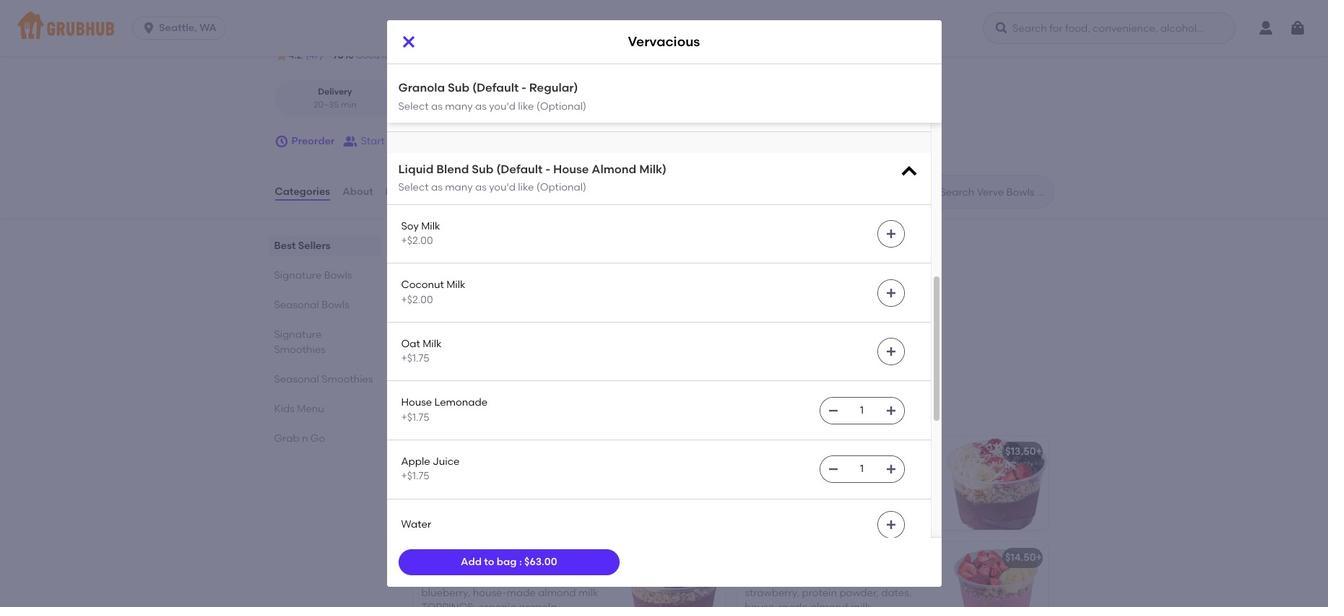 Task type: locate. For each thing, give the bounding box(es) containing it.
good food
[[356, 51, 401, 61]]

smoothies up seasonal smoothies
[[274, 344, 326, 356]]

+$1.75 inside the apple juice +$1.75
[[401, 471, 430, 483]]

pickup
[[446, 87, 476, 97]]

$13.50 +
[[1006, 446, 1042, 458]]

0 vertical spatial select
[[398, 100, 429, 112]]

milk inside oat milk +$1.75
[[423, 338, 442, 350]]

best for best seller
[[430, 432, 449, 442]]

açai, inside base: açai, banana, strawberry, blueberry, house-made almond milk toppings: organic granol
[[452, 573, 476, 585]]

butter, down juice
[[459, 484, 492, 496]]

1 vertical spatial granola,
[[785, 481, 826, 493]]

1 horizontal spatial house
[[553, 162, 589, 176]]

toppings: inside base: açai sorbet  toppings: organic granola, banana, strawberry, blueberry, honey, sweetened coconut
[[834, 466, 888, 479]]

1 vertical spatial you'd
[[489, 182, 516, 194]]

0 horizontal spatial sellers
[[298, 240, 331, 252]]

select down liquid
[[398, 182, 429, 194]]

bowls up signature smoothies
[[322, 299, 350, 311]]

best down categories button
[[274, 240, 296, 252]]

0 horizontal spatial sub
[[448, 81, 470, 95]]

0 vertical spatial like
[[518, 100, 534, 112]]

(default inside granola sub (default - regular) select as many as you'd like (optional)
[[472, 81, 519, 95]]

(default
[[472, 81, 519, 95], [496, 162, 543, 176]]

min inside delivery 20–35 min
[[341, 99, 357, 110]]

as down blend
[[431, 182, 443, 194]]

0 vertical spatial input item quantity number field
[[846, 398, 878, 424]]

strawberry, up "lemonade"
[[464, 357, 519, 370]]

almonds up 'berry yum'
[[422, 528, 464, 540]]

1 vertical spatial smoothies
[[322, 374, 373, 386]]

svg image
[[1289, 20, 1307, 37], [885, 228, 897, 240], [885, 287, 897, 299], [885, 346, 897, 358], [885, 405, 897, 417], [885, 464, 897, 476], [885, 519, 897, 531]]

pine
[[333, 28, 354, 40]]

regular)
[[529, 81, 578, 95]]

signature bowls up seller
[[410, 403, 533, 421]]

2 min from the left
[[483, 99, 499, 110]]

sub inside liquid blend sub (default - house almond milk) select as many as you'd like (optional)
[[472, 162, 494, 176]]

coconut milk +$2.00
[[401, 279, 466, 306]]

delivery
[[318, 87, 352, 97]]

2 + from the top
[[1036, 552, 1042, 564]]

+$1.75 up apple
[[401, 412, 430, 424]]

seasonal up signature smoothies
[[274, 299, 319, 311]]

0 vertical spatial sub
[[448, 81, 470, 95]]

smoothies
[[274, 344, 326, 356], [322, 374, 373, 386]]

kids menu
[[274, 403, 324, 415]]

2 (optional) from the top
[[537, 182, 587, 194]]

2 seasonal from the top
[[274, 374, 319, 386]]

1 vertical spatial crushed
[[523, 513, 562, 526]]

sellers inside the best sellers most ordered on grubhub
[[447, 236, 497, 254]]

house- down to
[[473, 587, 507, 600]]

base: inside base: açai sorbet  toppings: organic granola, banana, strawberry, blueberry, honey, sweetened coconut
[[745, 466, 773, 479]]

as
[[431, 100, 443, 112], [475, 100, 487, 112], [431, 182, 443, 194], [475, 182, 487, 194]]

1 vertical spatial -
[[546, 162, 551, 176]]

base: açai, banana, blueberry, peanut butter, house-made almond milk  toppings: organic granola, banana, strawberry, crushed almonds up "lemonade"
[[420, 313, 596, 384]]

strawberry, down 'dragonfruit,'
[[745, 587, 800, 600]]

milk
[[420, 343, 440, 355], [422, 499, 441, 511], [579, 587, 599, 600]]

+$2.00 inside soy milk +$2.00
[[401, 235, 433, 247]]

1 input item quantity number field from the top
[[846, 398, 878, 424]]

berry
[[422, 552, 448, 564]]

bowls
[[324, 270, 352, 282], [322, 299, 350, 311], [488, 403, 533, 421]]

(optional) inside liquid blend sub (default - house almond milk) select as many as you'd like (optional)
[[537, 182, 587, 194]]

min
[[341, 99, 357, 110], [483, 99, 499, 110]]

+$2.00 down coconut
[[401, 294, 433, 306]]

option group
[[274, 80, 522, 117]]

base: left 'dragonfruit,'
[[745, 573, 773, 585]]

seasonal for seasonal bowls
[[274, 299, 319, 311]]

banana, up powder,
[[836, 573, 878, 585]]

smoothies up menu
[[322, 374, 373, 386]]

strawberry, up sweetened
[[745, 496, 800, 508]]

almonds
[[420, 372, 463, 384], [422, 528, 464, 540]]

house- inside base: açai, banana, strawberry, blueberry, house-made almond milk toppings: organic granol
[[473, 587, 507, 600]]

2 vertical spatial milk
[[423, 338, 442, 350]]

sellers up on
[[447, 236, 497, 254]]

seattle, wa
[[159, 22, 217, 34]]

açai, down add
[[452, 573, 476, 585]]

1 (optional) from the top
[[537, 100, 587, 112]]

you'd up the best sellers most ordered on grubhub
[[489, 182, 516, 194]]

base: inside base: dragonfruit, banana, strawberry, protein powder, dates, house-made almond mi
[[745, 573, 773, 585]]

you'd
[[489, 100, 516, 112], [489, 182, 516, 194]]

0 vertical spatial almonds
[[420, 372, 463, 384]]

0 vertical spatial milk
[[420, 343, 440, 355]]

toppings: right oat milk +$1.75
[[442, 343, 497, 355]]

select left the gf on the top left of page
[[398, 100, 429, 112]]

2 vertical spatial milk
[[579, 587, 599, 600]]

best up most
[[410, 236, 443, 254]]

order
[[419, 135, 445, 147]]

sub inside granola sub (default - regular) select as many as you'd like (optional)
[[448, 81, 470, 95]]

0 vertical spatial -
[[522, 81, 527, 95]]

signature down seasonal bowls
[[274, 329, 322, 341]]

milk for soy milk +$2.00
[[421, 220, 440, 232]]

açai, down coconut milk +$2.00
[[451, 313, 475, 326]]

peanut down coconut milk +$2.00
[[420, 328, 456, 340]]

option group containing delivery 20–35 min
[[274, 80, 522, 117]]

toppings: inside base: açai, banana, strawberry, blueberry, house-made almond milk toppings: organic granol
[[422, 602, 476, 608]]

1 vertical spatial seasonal
[[274, 374, 319, 386]]

1 horizontal spatial min
[[483, 99, 499, 110]]

min right 10–20
[[483, 99, 499, 110]]

sub up •
[[448, 81, 470, 95]]

1 you'd from the top
[[489, 100, 516, 112]]

sellers for best sellers most ordered on grubhub
[[447, 236, 497, 254]]

house-
[[493, 328, 526, 340], [494, 484, 528, 496], [473, 587, 507, 600], [745, 602, 779, 608]]

most
[[410, 256, 434, 269]]

1 vertical spatial +$1.75
[[401, 412, 430, 424]]

1 vertical spatial signature bowls
[[410, 403, 533, 421]]

as down pickup
[[475, 100, 487, 112]]

1 vertical spatial +$2.00
[[401, 294, 433, 306]]

svg image inside main navigation navigation
[[1289, 20, 1307, 37]]

Search Verve Bowls - Capitol Hill search field
[[939, 186, 1049, 199]]

soy milk +$2.00
[[401, 220, 440, 247]]

best left seller
[[430, 432, 449, 442]]

about
[[343, 186, 373, 198]]

2 vertical spatial bowls
[[488, 403, 533, 421]]

seasonal up kids menu at the left bottom of the page
[[274, 374, 319, 386]]

0 horizontal spatial signature bowls
[[274, 270, 352, 282]]

715 east pine street suite k middle of pike motorworks courtyard button
[[292, 27, 605, 43]]

+
[[1036, 446, 1042, 458], [1036, 552, 1042, 564]]

+$1.75 down oat
[[401, 353, 430, 365]]

strawberry, down $63.00
[[523, 573, 578, 585]]

milk inside coconut milk +$2.00
[[447, 279, 466, 291]]

0 horizontal spatial -
[[522, 81, 527, 95]]

+$1.75 inside house lemonade +$1.75
[[401, 412, 430, 424]]

2 like from the top
[[518, 182, 534, 194]]

1 +$1.75 from the top
[[401, 353, 430, 365]]

0 vertical spatial peanut
[[420, 328, 456, 340]]

best for best sellers most ordered on grubhub
[[410, 236, 443, 254]]

crushed
[[521, 357, 561, 370], [523, 513, 562, 526]]

signature
[[274, 270, 322, 282], [274, 329, 322, 341], [410, 403, 484, 421]]

house
[[553, 162, 589, 176], [401, 397, 432, 409]]

1 horizontal spatial -
[[546, 162, 551, 176]]

+$2.00
[[401, 235, 433, 247], [401, 294, 433, 306]]

1 vertical spatial signature
[[274, 329, 322, 341]]

2 vertical spatial +$1.75
[[401, 471, 430, 483]]

you'd right 10–20
[[489, 100, 516, 112]]

base: açai, banana, blueberry, peanut butter, house-made almond milk  toppings: organic granola, banana, strawberry, crushed almonds
[[420, 313, 596, 384], [422, 469, 597, 540]]

0 horizontal spatial house
[[401, 397, 432, 409]]

2 many from the top
[[445, 182, 473, 194]]

1 seasonal from the top
[[274, 299, 319, 311]]

like inside liquid blend sub (default - house almond milk) select as many as you'd like (optional)
[[518, 182, 534, 194]]

(206) 422-1319
[[614, 28, 682, 40]]

start group order button
[[343, 129, 445, 155]]

açai, down juice
[[452, 469, 476, 482]]

+ for $14.50 +
[[1036, 552, 1042, 564]]

0 vertical spatial house
[[553, 162, 589, 176]]

1 many from the top
[[445, 100, 473, 112]]

house lemonade +$1.75
[[401, 397, 488, 424]]

banana, right the apple juice +$1.75
[[479, 469, 520, 482]]

milk for coconut milk +$2.00
[[447, 279, 466, 291]]

peanut
[[420, 328, 456, 340], [422, 484, 457, 496]]

1 vertical spatial like
[[518, 182, 534, 194]]

you'd inside granola sub (default - regular) select as many as you'd like (optional)
[[489, 100, 516, 112]]

to
[[484, 556, 494, 568]]

2 select from the top
[[398, 182, 429, 194]]

2 +$2.00 from the top
[[401, 294, 433, 306]]

0 vertical spatial +$2.00
[[401, 235, 433, 247]]

- left almond
[[546, 162, 551, 176]]

2 vertical spatial signature
[[410, 403, 484, 421]]

vervacious
[[628, 34, 700, 50], [420, 293, 475, 305], [422, 449, 476, 461]]

as up the best sellers most ordered on grubhub
[[475, 182, 487, 194]]

+$1.75 for house
[[401, 412, 430, 424]]

made inside base: dragonfruit, banana, strawberry, protein powder, dates, house-made almond mi
[[779, 602, 808, 608]]

sellers down categories button
[[298, 240, 331, 252]]

strawberry, inside base: açai sorbet  toppings: organic granola, banana, strawberry, blueberry, honey, sweetened coconut
[[745, 496, 800, 508]]

many down blend
[[445, 182, 473, 194]]

blend
[[437, 162, 469, 176]]

2 input item quantity number field from the top
[[846, 457, 878, 483]]

0 horizontal spatial min
[[341, 99, 357, 110]]

about button
[[342, 166, 374, 218]]

like
[[518, 100, 534, 112], [518, 182, 534, 194]]

go
[[311, 433, 325, 445]]

house left "lemonade"
[[401, 397, 432, 409]]

1 +$2.00 from the top
[[401, 235, 433, 247]]

banana, down oat
[[420, 357, 462, 370]]

seller
[[451, 432, 474, 442]]

house- down 'dragonfruit,'
[[745, 602, 779, 608]]

preorder
[[291, 135, 335, 147]]

1 vertical spatial house
[[401, 397, 432, 409]]

granola sub (default - regular) select as many as you'd like (optional)
[[398, 81, 587, 112]]

1 vertical spatial input item quantity number field
[[846, 457, 878, 483]]

signature down best sellers
[[274, 270, 322, 282]]

2 you'd from the top
[[489, 182, 516, 194]]

0 vertical spatial (optional)
[[537, 100, 587, 112]]

base: left "açai"
[[745, 466, 773, 479]]

organic inside base: açai, banana, strawberry, blueberry, house-made almond milk toppings: organic granol
[[478, 602, 516, 608]]

banana, down bag
[[479, 573, 520, 585]]

house left almond
[[553, 162, 589, 176]]

organic
[[499, 343, 537, 355], [745, 481, 783, 493], [501, 499, 539, 511], [478, 602, 516, 608]]

1 vertical spatial milk
[[447, 279, 466, 291]]

toppings: down juice
[[444, 499, 498, 511]]

1 like from the top
[[518, 100, 534, 112]]

1 vertical spatial +
[[1036, 552, 1042, 564]]

star icon image
[[274, 48, 289, 63]]

1 vertical spatial (optional)
[[537, 182, 587, 194]]

1 vertical spatial base: açai, banana, blueberry, peanut butter, house-made almond milk  toppings: organic granola, banana, strawberry, crushed almonds
[[422, 469, 597, 540]]

1 + from the top
[[1036, 446, 1042, 458]]

svg image
[[142, 21, 156, 35], [995, 21, 1009, 35], [400, 33, 417, 51], [274, 134, 289, 149], [899, 162, 919, 182], [828, 405, 839, 417], [828, 464, 839, 476]]

bowls right "lemonade"
[[488, 403, 533, 421]]

base: down 'berry' on the bottom left of page
[[422, 573, 450, 585]]

seasonal bowls
[[274, 299, 350, 311]]

strawberry, inside base: açai, banana, strawberry, blueberry, house-made almond milk toppings: organic granol
[[523, 573, 578, 585]]

house- inside base: dragonfruit, banana, strawberry, protein powder, dates, house-made almond mi
[[745, 602, 779, 608]]

1 vertical spatial peanut
[[422, 484, 457, 496]]

2 vertical spatial açai,
[[452, 573, 476, 585]]

almonds up "lemonade"
[[420, 372, 463, 384]]

0 vertical spatial smoothies
[[274, 344, 326, 356]]

toppings: up honey,
[[834, 466, 888, 479]]

0 vertical spatial seasonal
[[274, 299, 319, 311]]

açai,
[[451, 313, 475, 326], [452, 469, 476, 482], [452, 573, 476, 585]]

toppings: down 'berry yum'
[[422, 602, 476, 608]]

milk right soy at top
[[421, 220, 440, 232]]

1 select from the top
[[398, 100, 429, 112]]

0 vertical spatial many
[[445, 100, 473, 112]]

seattle, wa button
[[132, 17, 232, 40]]

bowls up seasonal bowls
[[324, 270, 352, 282]]

base: açai, banana, blueberry, peanut butter, house-made almond milk  toppings: organic granola, banana, strawberry, crushed almonds up add to bag : $63.00
[[422, 469, 597, 540]]

base: inside base: açai, banana, strawberry, blueberry, house-made almond milk toppings: organic granol
[[422, 573, 450, 585]]

+$1.75 inside oat milk +$1.75
[[401, 353, 430, 365]]

2 +$1.75 from the top
[[401, 412, 430, 424]]

1 horizontal spatial sub
[[472, 162, 494, 176]]

0 vertical spatial you'd
[[489, 100, 516, 112]]

1319
[[663, 28, 682, 40]]

1 vertical spatial (default
[[496, 162, 543, 176]]

banana, up honey,
[[829, 481, 870, 493]]

best inside the best sellers most ordered on grubhub
[[410, 236, 443, 254]]

house inside liquid blend sub (default - house almond milk) select as many as you'd like (optional)
[[553, 162, 589, 176]]

açai
[[776, 466, 798, 479]]

peanut down the apple juice +$1.75
[[422, 484, 457, 496]]

milk right oat
[[423, 338, 442, 350]]

- left regular)
[[522, 81, 527, 95]]

1 horizontal spatial sellers
[[447, 236, 497, 254]]

many
[[445, 100, 473, 112], [445, 182, 473, 194]]

+$1.75 down apple
[[401, 471, 430, 483]]

many inside liquid blend sub (default - house almond milk) select as many as you'd like (optional)
[[445, 182, 473, 194]]

1 min from the left
[[341, 99, 357, 110]]

milk down ordered
[[447, 279, 466, 291]]

best seller
[[430, 432, 474, 442]]

seasonal
[[274, 299, 319, 311], [274, 374, 319, 386]]

min down delivery
[[341, 99, 357, 110]]

1 horizontal spatial signature bowls
[[410, 403, 533, 421]]

1 vertical spatial sub
[[472, 162, 494, 176]]

+ for $13.50 +
[[1036, 446, 1042, 458]]

granola inside certified gluten-free granola +$1.95
[[508, 29, 548, 42]]

(206)
[[614, 28, 639, 40]]

vervacious image
[[618, 281, 726, 374], [617, 437, 725, 530]]

reviews button
[[385, 166, 426, 218]]

street
[[356, 28, 386, 40]]

milk
[[421, 220, 440, 232], [447, 279, 466, 291], [423, 338, 442, 350]]

0 vertical spatial +
[[1036, 446, 1042, 458]]

$63.00
[[524, 556, 557, 568]]

(default up 10–20
[[472, 81, 519, 95]]

juice
[[433, 456, 460, 468]]

input item quantity number field for house lemonade
[[846, 398, 878, 424]]

granola inside granola sub (default - regular) select as many as you'd like (optional)
[[398, 81, 445, 95]]

base:
[[420, 313, 448, 326], [745, 466, 773, 479], [422, 469, 450, 482], [422, 573, 450, 585], [745, 573, 773, 585]]

(default right blend
[[496, 162, 543, 176]]

like inside granola sub (default - regular) select as many as you'd like (optional)
[[518, 100, 534, 112]]

Input item quantity number field
[[846, 398, 878, 424], [846, 457, 878, 483]]

1 vertical spatial many
[[445, 182, 473, 194]]

gf
[[429, 88, 443, 101]]

on
[[477, 256, 490, 269]]

- inside granola sub (default - regular) select as many as you'd like (optional)
[[522, 81, 527, 95]]

signature bowls up seasonal bowls
[[274, 270, 352, 282]]

sub right blend
[[472, 162, 494, 176]]

+$1.75
[[401, 353, 430, 365], [401, 412, 430, 424], [401, 471, 430, 483]]

1 vertical spatial select
[[398, 182, 429, 194]]

signature up best seller
[[410, 403, 484, 421]]

1 vertical spatial vervacious
[[420, 293, 475, 305]]

+$2.00 inside coconut milk +$2.00
[[401, 294, 433, 306]]

0 vertical spatial milk
[[421, 220, 440, 232]]

butter, right oat milk +$1.75
[[458, 328, 490, 340]]

sorbet
[[800, 466, 831, 479]]

0 vertical spatial +$1.75
[[401, 353, 430, 365]]

start
[[361, 135, 385, 147]]

banana, up 'berry yum'
[[422, 513, 463, 526]]

+$2.00 down soy at top
[[401, 235, 433, 247]]

milk for oat milk +$1.75
[[423, 338, 442, 350]]

many down pickup
[[445, 100, 473, 112]]

0 vertical spatial (default
[[472, 81, 519, 95]]

svg image inside preorder button
[[274, 134, 289, 149]]

select
[[398, 100, 429, 112], [398, 182, 429, 194]]

milk inside soy milk +$2.00
[[421, 220, 440, 232]]

banana,
[[477, 313, 519, 326], [420, 357, 462, 370], [479, 469, 520, 482], [829, 481, 870, 493], [422, 513, 463, 526], [479, 573, 520, 585], [836, 573, 878, 585]]

toppings:
[[442, 343, 497, 355], [834, 466, 888, 479], [444, 499, 498, 511], [422, 602, 476, 608]]

3 +$1.75 from the top
[[401, 471, 430, 483]]

many inside granola sub (default - regular) select as many as you'd like (optional)
[[445, 100, 473, 112]]

blueberry, inside base: açai, banana, strawberry, blueberry, house-made almond milk toppings: organic granol
[[422, 587, 471, 600]]



Task type: vqa. For each thing, say whether or not it's contained in the screenshot.


Task type: describe. For each thing, give the bounding box(es) containing it.
beast mode image
[[940, 543, 1049, 608]]

1 vertical spatial açai,
[[452, 469, 476, 482]]

soy
[[401, 220, 419, 232]]

east
[[309, 28, 331, 40]]

food
[[382, 51, 401, 61]]

house- up add to bag : $63.00
[[494, 484, 528, 496]]

wa
[[200, 22, 217, 34]]

2 vertical spatial vervacious
[[422, 449, 476, 461]]

suite
[[388, 28, 413, 40]]

oat
[[401, 338, 420, 350]]

courtyard
[[554, 28, 604, 40]]

granola inside extra gf granola +$2.50
[[445, 88, 486, 101]]

you'd inside liquid blend sub (default - house almond milk) select as many as you'd like (optional)
[[489, 182, 516, 194]]

grab
[[274, 433, 300, 445]]

organic inside base: açai sorbet  toppings: organic granola, banana, strawberry, blueberry, honey, sweetened coconut
[[745, 481, 783, 493]]

add to bag : $63.00
[[461, 556, 557, 568]]

n
[[302, 433, 308, 445]]

group
[[387, 135, 417, 147]]

0 vertical spatial signature
[[274, 270, 322, 282]]

grab n go
[[274, 433, 325, 445]]

smoothies for signature
[[274, 344, 326, 356]]

1 vertical spatial butter,
[[459, 484, 492, 496]]

gluten-
[[447, 29, 484, 42]]

0 vertical spatial crushed
[[521, 357, 561, 370]]

of
[[460, 28, 469, 40]]

coconut
[[801, 510, 842, 523]]

almond
[[592, 162, 637, 176]]

banana, down on
[[477, 313, 519, 326]]

best sellers most ordered on grubhub
[[410, 236, 536, 269]]

banana, inside base: dragonfruit, banana, strawberry, protein powder, dates, house-made almond mi
[[836, 573, 878, 585]]

oat milk +$1.75
[[401, 338, 442, 365]]

house inside house lemonade +$1.75
[[401, 397, 432, 409]]

almond inside base: açai, banana, strawberry, blueberry, house-made almond milk toppings: organic granol
[[538, 587, 576, 600]]

blueberry, inside base: açai sorbet  toppings: organic granola, banana, strawberry, blueberry, honey, sweetened coconut
[[802, 496, 851, 508]]

svg image inside seattle, wa button
[[142, 21, 156, 35]]

0 vertical spatial granola,
[[540, 343, 581, 355]]

1 vertical spatial vervacious image
[[617, 437, 725, 530]]

seasonal smoothies
[[274, 374, 373, 386]]

(default inside liquid blend sub (default - house almond milk) select as many as you'd like (optional)
[[496, 162, 543, 176]]

liquid
[[398, 162, 434, 176]]

menu
[[297, 403, 324, 415]]

base: dragonfruit, banana, strawberry, protein powder, dates, house-made almond mi
[[745, 573, 912, 608]]

1 vertical spatial almonds
[[422, 528, 464, 540]]

start group order
[[361, 135, 445, 147]]

bag
[[497, 556, 517, 568]]

+$2.00 for coconut
[[401, 294, 433, 306]]

2 vertical spatial granola,
[[541, 499, 582, 511]]

base: açai, banana, strawberry, blueberry, house-made almond milk toppings: organic granol
[[422, 573, 599, 608]]

715 east pine street suite k middle of pike motorworks courtyard
[[292, 28, 604, 40]]

apple
[[401, 456, 430, 468]]

main navigation navigation
[[0, 0, 1329, 56]]

coconut
[[401, 279, 444, 291]]

- inside liquid blend sub (default - house almond milk) select as many as you'd like (optional)
[[546, 162, 551, 176]]

+$1.75 for apple
[[401, 471, 430, 483]]

honey,
[[854, 496, 886, 508]]

people icon image
[[343, 134, 358, 149]]

kids
[[274, 403, 295, 415]]

ordered
[[436, 256, 475, 269]]

10–20
[[458, 99, 481, 110]]

delivery 20–35 min
[[314, 87, 357, 110]]

1 vertical spatial bowls
[[322, 299, 350, 311]]

granola, inside base: açai sorbet  toppings: organic granola, banana, strawberry, blueberry, honey, sweetened coconut
[[785, 481, 826, 493]]

banana, inside base: açai, banana, strawberry, blueberry, house-made almond milk toppings: organic granol
[[479, 573, 520, 585]]

milk inside base: açai, banana, strawberry, blueberry, house-made almond milk toppings: organic granol
[[579, 587, 599, 600]]

seattle,
[[159, 22, 197, 34]]

(206) 422-1319 button
[[614, 27, 682, 42]]

input item quantity number field for apple juice
[[846, 457, 878, 483]]

banana, inside base: açai sorbet  toppings: organic granola, banana, strawberry, blueberry, honey, sweetened coconut
[[829, 481, 870, 493]]

lemonade
[[435, 397, 488, 409]]

+$2.50
[[401, 103, 433, 115]]

signature inside signature smoothies
[[274, 329, 322, 341]]

liquid blend sub (default - house almond milk) select as many as you'd like (optional)
[[398, 162, 667, 194]]

0 vertical spatial bowls
[[324, 270, 352, 282]]

reviews
[[385, 186, 426, 198]]

0 vertical spatial base: açai, banana, blueberry, peanut butter, house-made almond milk  toppings: organic granola, banana, strawberry, crushed almonds
[[420, 313, 596, 384]]

+$1.75 for oat
[[401, 353, 430, 365]]

min inside the pickup 0.5 mi • 10–20 min
[[483, 99, 499, 110]]

0 vertical spatial signature bowls
[[274, 270, 352, 282]]

almond inside base: dragonfruit, banana, strawberry, protein powder, dates, house-made almond mi
[[810, 602, 848, 608]]

mi
[[438, 99, 449, 110]]

protein
[[802, 587, 837, 600]]

base: down coconut milk +$2.00
[[420, 313, 448, 326]]

powder,
[[840, 587, 879, 600]]

milk)
[[639, 162, 667, 176]]

base: down juice
[[422, 469, 450, 482]]

base: açai sorbet  toppings: organic granola, banana, strawberry, blueberry, honey, sweetened coconut
[[745, 466, 888, 523]]

pike
[[472, 28, 492, 40]]

preorder button
[[274, 129, 335, 155]]

good
[[356, 51, 380, 61]]

made inside base: açai, banana, strawberry, blueberry, house-made almond milk toppings: organic granol
[[507, 587, 536, 600]]

pickup 0.5 mi • 10–20 min
[[423, 87, 499, 110]]

dragonfruit,
[[776, 573, 834, 585]]

apple juice +$1.75
[[401, 456, 460, 483]]

search icon image
[[917, 184, 934, 201]]

sweetened
[[745, 510, 799, 523]]

1 vertical spatial milk
[[422, 499, 441, 511]]

verve bowl image
[[940, 437, 1049, 530]]

715
[[292, 28, 307, 40]]

certified gluten-free granola +$1.95
[[401, 29, 548, 56]]

categories
[[275, 186, 330, 198]]

dates,
[[881, 587, 912, 600]]

0.5
[[423, 99, 435, 110]]

as left •
[[431, 100, 443, 112]]

categories button
[[274, 166, 331, 218]]

select inside granola sub (default - regular) select as many as you'd like (optional)
[[398, 100, 429, 112]]

0 vertical spatial açai,
[[451, 313, 475, 326]]

extra
[[401, 88, 427, 101]]

middle
[[424, 28, 457, 40]]

house- down grubhub
[[493, 328, 526, 340]]

berry yum
[[422, 552, 471, 564]]

smoothies for seasonal
[[322, 374, 373, 386]]

0 vertical spatial vervacious
[[628, 34, 700, 50]]

0 vertical spatial vervacious image
[[618, 281, 726, 374]]

(optional) inside granola sub (default - regular) select as many as you'd like (optional)
[[537, 100, 587, 112]]

select inside liquid blend sub (default - house almond milk) select as many as you'd like (optional)
[[398, 182, 429, 194]]

seasonal for seasonal smoothies
[[274, 374, 319, 386]]

strawberry, up to
[[466, 513, 520, 526]]

berry yum image
[[617, 543, 725, 608]]

(47)
[[305, 49, 323, 61]]

$14.50 +
[[1006, 552, 1042, 564]]

422-
[[642, 28, 663, 40]]

grubhub
[[492, 256, 536, 269]]

79
[[413, 49, 424, 61]]

+$2.00 for soy
[[401, 235, 433, 247]]

strawberry, inside base: dragonfruit, banana, strawberry, protein powder, dates, house-made almond mi
[[745, 587, 800, 600]]

20–35
[[314, 99, 339, 110]]

water
[[401, 518, 431, 531]]

$14.50
[[1006, 552, 1036, 564]]

motorworks
[[494, 28, 551, 40]]

+$1.95
[[401, 44, 430, 56]]

sellers for best sellers
[[298, 240, 331, 252]]

•
[[452, 99, 455, 110]]

k
[[415, 28, 422, 40]]

certified
[[401, 29, 444, 42]]

0 vertical spatial butter,
[[458, 328, 490, 340]]

best for best sellers
[[274, 240, 296, 252]]



